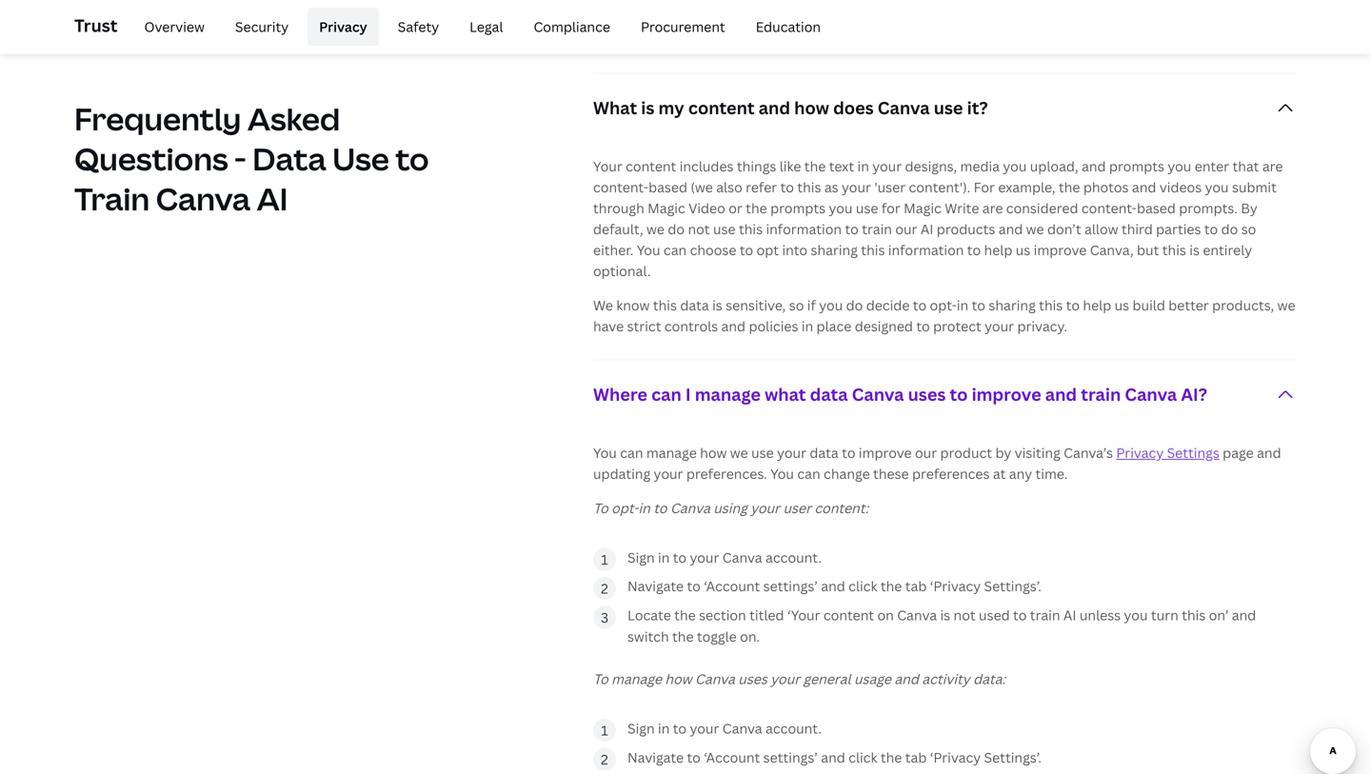 Task type: vqa. For each thing, say whether or not it's contained in the screenshot.
"color," associated with corners
no



Task type: locate. For each thing, give the bounding box(es) containing it.
2 we from the top
[[593, 296, 613, 314]]

so
[[1242, 220, 1257, 238], [789, 296, 804, 314]]

improve up visiting
[[972, 383, 1042, 406]]

parties
[[1157, 220, 1202, 238]]

1 vertical spatial tab
[[906, 749, 927, 767]]

1 horizontal spatial help
[[985, 241, 1013, 259]]

1 horizontal spatial any
[[1009, 465, 1033, 483]]

1 vertical spatial sharing
[[811, 241, 858, 259]]

how left does
[[795, 96, 830, 119]]

is left my
[[641, 96, 655, 119]]

your
[[873, 157, 902, 175], [842, 178, 872, 196], [985, 317, 1015, 335], [777, 444, 807, 462], [654, 465, 683, 483], [751, 499, 780, 517], [690, 549, 720, 567], [771, 670, 800, 688], [690, 720, 720, 738]]

privacy right canva's
[[1117, 444, 1164, 462]]

improve for product
[[859, 444, 912, 462]]

use left it?
[[934, 96, 963, 119]]

you inside we know this data is sensitive, so if you do decide to opt-in to sharing this to help us build better products, we have strict controls and policies in place designed to protect your privacy.
[[819, 296, 843, 314]]

information down 'for'
[[889, 241, 964, 259]]

your
[[593, 157, 623, 175]]

2 navigate from the top
[[628, 749, 684, 767]]

sharing inside we know this data is sensitive, so if you do decide to opt-in to sharing this to help us build better products, we have strict controls and policies in place designed to protect your privacy.
[[989, 296, 1036, 314]]

uses down on.
[[739, 670, 768, 688]]

navigate to 'account settings' and click the tab 'privacy settings'. up 'your
[[628, 577, 1042, 596]]

ai inside frequently asked questions - data use to train canva ai
[[257, 178, 288, 220]]

canva
[[878, 96, 930, 119], [156, 178, 251, 220], [852, 383, 904, 406], [1125, 383, 1178, 406], [671, 499, 710, 517], [723, 549, 763, 567], [898, 606, 937, 625], [695, 670, 735, 688], [723, 720, 763, 738]]

settings' down to manage how canva uses your general usage and activity data:
[[764, 749, 818, 767]]

frequently asked questions - data use to train canva ai
[[74, 98, 429, 220]]

0 vertical spatial click
[[849, 577, 878, 596]]

products down the write
[[937, 220, 996, 238]]

how up preferences.
[[700, 444, 727, 462]]

1 vertical spatial train
[[1081, 383, 1121, 406]]

0 vertical spatial settings'
[[764, 577, 818, 596]]

we right products,
[[1278, 296, 1296, 314]]

0 horizontal spatial sharing
[[811, 241, 858, 259]]

information up into
[[766, 220, 842, 238]]

ai left unless
[[1064, 606, 1077, 625]]

our inside your content includes things like the text in your designs, media you upload, and prompts you enter that are content-based (we also refer to this as your 'user content'). for example, the photos and videos you submit through magic video or the prompts you use for magic write are considered content-based prompts. by default, we do not use this information to train our ai products and we don't allow third parties to do so either. you can choose to opt into sharing this information to help us improve canva, but this is entirely optional.
[[896, 220, 918, 238]]

better up privacy settings
[[786, 9, 826, 27]]

0 vertical spatial at
[[642, 30, 655, 48]]

1 horizontal spatial do
[[846, 296, 863, 314]]

in up locate
[[658, 549, 670, 567]]

things
[[737, 157, 777, 175]]

1 horizontal spatial us
[[1016, 241, 1031, 259]]

in right time
[[717, 30, 729, 48]]

user
[[783, 499, 812, 517]]

and up visiting
[[1046, 383, 1077, 406]]

canva inside frequently asked questions - data use to train canva ai
[[156, 178, 251, 220]]

0 horizontal spatial us
[[624, 30, 639, 48]]

2 settings' from the top
[[764, 749, 818, 767]]

for
[[1026, 0, 1047, 7], [974, 178, 995, 196]]

0 vertical spatial better
[[833, 0, 873, 7]]

data inside we know this data is sensitive, so if you do decide to opt-in to sharing this to help us build better products, we have strict controls and policies in place designed to protect your privacy.
[[680, 296, 709, 314]]

2 horizontal spatial privacy
[[1117, 444, 1164, 462]]

compliance
[[534, 18, 611, 36]]

data up "controls"
[[680, 296, 709, 314]]

not inside locate the section titled 'your content on canva is not used to train ai unless you turn this on' and switch the toggle on.
[[954, 606, 976, 625]]

content
[[689, 96, 755, 119], [626, 157, 677, 175], [824, 606, 875, 625]]

videos
[[1160, 178, 1202, 196]]

data down fonts
[[1259, 9, 1288, 27]]

this left on'
[[1182, 606, 1206, 625]]

1 vertical spatial us
[[1016, 241, 1031, 259]]

0 vertical spatial so
[[1242, 220, 1257, 238]]

procurement
[[641, 18, 726, 36]]

account. down to manage how canva uses your general usage and activity data:
[[766, 720, 822, 738]]

magic left video
[[648, 199, 686, 217]]

0 horizontal spatial content
[[626, 157, 677, 175]]

1 horizontal spatial based
[[1137, 199, 1176, 217]]

0 horizontal spatial help
[[765, 0, 794, 7]]

1 vertical spatial sign
[[628, 720, 655, 738]]

2 vertical spatial content
[[824, 606, 875, 625]]

to inside dropdown button
[[950, 383, 968, 406]]

is down the 'parties'
[[1190, 241, 1200, 259]]

we for we use this information to help build better products and features. for example, by knowing which fonts are most popular, we can provide better font combinations and suggestions. you can opt out of sharing this data with us at any time in
[[593, 0, 613, 7]]

canva right "train"
[[156, 178, 251, 220]]

for down media
[[974, 178, 995, 196]]

any
[[658, 30, 682, 48], [1009, 465, 1033, 483]]

1 horizontal spatial so
[[1242, 220, 1257, 238]]

and down considered at the top right of page
[[999, 220, 1023, 238]]

information up procurement
[[669, 0, 745, 7]]

legal link
[[458, 8, 515, 46]]

safety
[[398, 18, 439, 36]]

1 vertical spatial we
[[593, 296, 613, 314]]

ai
[[257, 178, 288, 220], [921, 220, 934, 238], [1064, 606, 1077, 625]]

privacy for privacy
[[319, 18, 367, 36]]

0 vertical spatial products
[[877, 0, 935, 7]]

account.
[[766, 549, 822, 567], [766, 720, 822, 738]]

that
[[1233, 157, 1260, 175]]

we inside we know this data is sensitive, so if you do decide to opt-in to sharing this to help us build better products, we have strict controls and policies in place designed to protect your privacy.
[[593, 296, 613, 314]]

navigate
[[628, 577, 684, 596], [628, 749, 684, 767]]

train down 'for'
[[862, 220, 892, 238]]

0 horizontal spatial products
[[877, 0, 935, 7]]

frequently
[[74, 98, 241, 140]]

policies
[[749, 317, 799, 335]]

you down as
[[829, 199, 853, 217]]

you up the updating
[[593, 444, 617, 462]]

0 horizontal spatial prompts
[[771, 199, 826, 217]]

opt inside we use this information to help build better products and features. for example, by knowing which fonts are most popular, we can provide better font combinations and suggestions. you can opt out of sharing this data with us at any time in
[[1114, 9, 1136, 27]]

0 vertical spatial settings'.
[[984, 577, 1042, 596]]

sign
[[628, 549, 655, 567], [628, 720, 655, 738]]

2 to from the top
[[593, 670, 608, 688]]

1 horizontal spatial for
[[1026, 0, 1047, 7]]

into
[[782, 241, 808, 259]]

ai inside locate the section titled 'your content on canva is not used to train ai unless you turn this on' and switch the toggle on.
[[1064, 606, 1077, 625]]

1 vertical spatial any
[[1009, 465, 1033, 483]]

2 horizontal spatial sharing
[[1181, 9, 1228, 27]]

1 horizontal spatial privacy
[[732, 30, 780, 48]]

opt- down the updating
[[612, 499, 639, 517]]

2 account. from the top
[[766, 720, 822, 738]]

privacy inside menu bar
[[319, 18, 367, 36]]

0 vertical spatial our
[[896, 220, 918, 238]]

click down content:
[[849, 577, 878, 596]]

page
[[1223, 444, 1254, 462]]

questions
[[74, 138, 228, 180]]

prompts
[[1110, 157, 1165, 175], [771, 199, 826, 217]]

our up preferences
[[915, 444, 937, 462]]

build
[[797, 0, 830, 7], [1133, 296, 1166, 314]]

features.
[[966, 0, 1023, 7]]

canva right on
[[898, 606, 937, 625]]

content right your
[[626, 157, 677, 175]]

we know this data is sensitive, so if you do decide to opt-in to sharing this to help us build better products, we have strict controls and policies in place designed to protect your privacy.
[[593, 296, 1296, 335]]

sharing up privacy.
[[989, 296, 1036, 314]]

we
[[685, 9, 703, 27], [647, 220, 665, 238], [1027, 220, 1045, 238], [1278, 296, 1296, 314], [730, 444, 748, 462]]

2 vertical spatial us
[[1115, 296, 1130, 314]]

text
[[829, 157, 855, 175]]

third
[[1122, 220, 1153, 238]]

manage
[[695, 383, 761, 406], [647, 444, 697, 462], [612, 670, 662, 688]]

0 horizontal spatial not
[[688, 220, 710, 238]]

menu bar
[[125, 8, 833, 46]]

is inside we know this data is sensitive, so if you do decide to opt-in to sharing this to help us build better products, we have strict controls and policies in place designed to protect your privacy.
[[713, 296, 723, 314]]

1 horizontal spatial settings
[[1167, 444, 1220, 462]]

train
[[74, 178, 150, 220]]

0 vertical spatial example,
[[1051, 0, 1108, 7]]

1 horizontal spatial uses
[[908, 383, 946, 406]]

0 vertical spatial sign
[[628, 549, 655, 567]]

my
[[659, 96, 685, 119]]

2 horizontal spatial us
[[1115, 296, 1130, 314]]

you right suggestions.
[[1061, 9, 1084, 27]]

0 vertical spatial build
[[797, 0, 830, 7]]

1 'account from the top
[[704, 577, 760, 596]]

1 vertical spatial navigate
[[628, 749, 684, 767]]

manage down switch at bottom left
[[612, 670, 662, 688]]

privacy down provide
[[732, 30, 780, 48]]

1 magic from the left
[[648, 199, 686, 217]]

0 horizontal spatial privacy settings link
[[732, 30, 835, 48]]

is left 'used'
[[941, 606, 951, 625]]

1 horizontal spatial opt-
[[930, 296, 957, 314]]

1 vertical spatial prompts
[[771, 199, 826, 217]]

opt-
[[930, 296, 957, 314], [612, 499, 639, 517]]

do inside we know this data is sensitive, so if you do decide to opt-in to sharing this to help us build better products, we have strict controls and policies in place designed to protect your privacy.
[[846, 296, 863, 314]]

0 horizontal spatial privacy
[[319, 18, 367, 36]]

not left 'used'
[[954, 606, 976, 625]]

you up "user" at the bottom right
[[771, 465, 794, 483]]

0 vertical spatial for
[[1026, 0, 1047, 7]]

0 horizontal spatial opt-
[[612, 499, 639, 517]]

0 horizontal spatial train
[[862, 220, 892, 238]]

0 vertical spatial to
[[593, 499, 608, 517]]

1 click from the top
[[849, 577, 878, 596]]

(we
[[691, 178, 713, 196]]

2 sign in to your canva account. from the top
[[628, 720, 822, 738]]

is inside your content includes things like the text in your designs, media you upload, and prompts you enter that are content-based (we also refer to this as your 'user content'). for example, the photos and videos you submit through magic video or the prompts you use for magic write are considered content-based prompts. by default, we do not use this information to train our ai products and we don't allow third parties to do so either. you can choose to opt into sharing this information to help us improve canva, but this is entirely optional.
[[1190, 241, 1200, 259]]

-
[[234, 138, 246, 180]]

where can i manage what data canva uses to improve and train canva ai?
[[593, 383, 1208, 406]]

don't
[[1048, 220, 1082, 238]]

1 vertical spatial privacy settings link
[[1117, 444, 1220, 462]]

1 vertical spatial improve
[[972, 383, 1042, 406]]

1 we from the top
[[593, 0, 613, 7]]

so inside we know this data is sensitive, so if you do decide to opt-in to sharing this to help us build better products, we have strict controls and policies in place designed to protect your privacy.
[[789, 296, 804, 314]]

0 vertical spatial manage
[[695, 383, 761, 406]]

tab down activity at the bottom
[[906, 749, 927, 767]]

your right the updating
[[654, 465, 683, 483]]

is
[[641, 96, 655, 119], [1190, 241, 1200, 259], [713, 296, 723, 314], [941, 606, 951, 625]]

data inside we use this information to help build better products and features. for example, by knowing which fonts are most popular, we can provide better font combinations and suggestions. you can opt out of sharing this data with us at any time in
[[1259, 9, 1288, 27]]

1 vertical spatial example,
[[999, 178, 1056, 196]]

we inside we use this information to help build better products and features. for example, by knowing which fonts are most popular, we can provide better font combinations and suggestions. you can opt out of sharing this data with us at any time in
[[593, 0, 613, 7]]

help up education link
[[765, 0, 794, 7]]

0 horizontal spatial for
[[974, 178, 995, 196]]

1 vertical spatial 'privacy
[[930, 749, 981, 767]]

prompts.
[[1180, 199, 1238, 217]]

education
[[756, 18, 821, 36]]

sharing right into
[[811, 241, 858, 259]]

ai right the -
[[257, 178, 288, 220]]

0 vertical spatial based
[[649, 178, 688, 196]]

'your
[[788, 606, 821, 625]]

2 'privacy from the top
[[930, 749, 981, 767]]

general
[[804, 670, 851, 688]]

this
[[642, 0, 666, 7], [1232, 9, 1256, 27], [798, 178, 822, 196], [739, 220, 763, 238], [861, 241, 885, 259], [1163, 241, 1187, 259], [653, 296, 677, 314], [1039, 296, 1063, 314], [1182, 606, 1206, 625]]

0 horizontal spatial by
[[996, 444, 1012, 462]]

prompts down as
[[771, 199, 826, 217]]

data
[[1259, 9, 1288, 27], [680, 296, 709, 314], [810, 383, 848, 406], [810, 444, 839, 462]]

activity
[[922, 670, 970, 688]]

1 vertical spatial 'account
[[704, 749, 760, 767]]

help
[[765, 0, 794, 7], [985, 241, 1013, 259], [1083, 296, 1112, 314]]

settings
[[783, 30, 835, 48], [1167, 444, 1220, 462]]

sharing inside we use this information to help build better products and features. for example, by knowing which fonts are most popular, we can provide better font combinations and suggestions. you can opt out of sharing this data with us at any time in
[[1181, 9, 1228, 27]]

for up suggestions.
[[1026, 0, 1047, 7]]

0 vertical spatial not
[[688, 220, 710, 238]]

1 vertical spatial better
[[786, 9, 826, 27]]

use
[[617, 0, 639, 7], [934, 96, 963, 119], [856, 199, 879, 217], [713, 220, 736, 238], [752, 444, 774, 462]]

time
[[685, 30, 714, 48]]

0 vertical spatial are
[[1264, 0, 1285, 7]]

2 tab from the top
[[906, 749, 927, 767]]

1 vertical spatial to
[[593, 670, 608, 688]]

train
[[862, 220, 892, 238], [1081, 383, 1121, 406], [1030, 606, 1061, 625]]

manage right i
[[695, 383, 761, 406]]

1 horizontal spatial ai
[[921, 220, 934, 238]]

how inside dropdown button
[[795, 96, 830, 119]]

settings left page
[[1167, 444, 1220, 462]]

ai down content').
[[921, 220, 934, 238]]

0 vertical spatial how
[[795, 96, 830, 119]]

improve inside your content includes things like the text in your designs, media you upload, and prompts you enter that are content-based (we also refer to this as your 'user content'). for example, the photos and videos you submit through magic video or the prompts you use for magic write are considered content-based prompts. by default, we do not use this information to train our ai products and we don't allow third parties to do so either. you can choose to opt into sharing this information to help us improve canva, but this is entirely optional.
[[1034, 241, 1087, 259]]

so down by
[[1242, 220, 1257, 238]]

the down the usage
[[881, 749, 902, 767]]

2 horizontal spatial do
[[1222, 220, 1239, 238]]

switch
[[628, 628, 669, 646]]

and inside locate the section titled 'your content on canva is not used to train ai unless you turn this on' and switch the toggle on.
[[1232, 606, 1257, 625]]

your inside we know this data is sensitive, so if you do decide to opt-in to sharing this to help us build better products, we have strict controls and policies in place designed to protect your privacy.
[[985, 317, 1015, 335]]

settings down font
[[783, 30, 835, 48]]

you right if at the top right of the page
[[819, 296, 843, 314]]

write
[[945, 199, 980, 217]]

2 vertical spatial information
[[889, 241, 964, 259]]

and down features. at right top
[[951, 9, 975, 27]]

privacy settings
[[732, 30, 835, 48]]

0 horizontal spatial at
[[642, 30, 655, 48]]

designs,
[[905, 157, 957, 175]]

improve
[[1034, 241, 1087, 259], [972, 383, 1042, 406], [859, 444, 912, 462]]

manage inside dropdown button
[[695, 383, 761, 406]]

privacy settings link down provide
[[732, 30, 835, 48]]

1 vertical spatial not
[[954, 606, 976, 625]]

opt left into
[[757, 241, 779, 259]]

prompts up photos
[[1110, 157, 1165, 175]]

the down 'upload,'
[[1059, 178, 1081, 196]]

this down 'for'
[[861, 241, 885, 259]]

0 horizontal spatial opt
[[757, 241, 779, 259]]

where
[[593, 383, 648, 406]]

place
[[817, 317, 852, 335]]

1 vertical spatial account.
[[766, 720, 822, 738]]

canva inside locate the section titled 'your content on canva is not used to train ai unless you turn this on' and switch the toggle on.
[[898, 606, 937, 625]]

your up "user" at the bottom right
[[777, 444, 807, 462]]

better left products,
[[1169, 296, 1209, 314]]

compliance link
[[522, 8, 622, 46]]

0 vertical spatial we
[[593, 0, 613, 7]]

canva right does
[[878, 96, 930, 119]]

2 vertical spatial how
[[665, 670, 692, 688]]

most
[[593, 9, 626, 27]]

2 vertical spatial train
[[1030, 606, 1061, 625]]

build down but
[[1133, 296, 1166, 314]]

manage up the updating
[[647, 444, 697, 462]]

use up most
[[617, 0, 639, 7]]

choose
[[690, 241, 737, 259]]

can inside your content includes things like the text in your designs, media you upload, and prompts you enter that are content-based (we also refer to this as your 'user content'). for example, the photos and videos you submit through magic video or the prompts you use for magic write are considered content-based prompts. by default, we do not use this information to train our ai products and we don't allow third parties to do so either. you can choose to opt into sharing this information to help us improve canva, but this is entirely optional.
[[664, 241, 687, 259]]

is inside locate the section titled 'your content on canva is not used to train ai unless you turn this on' and switch the toggle on.
[[941, 606, 951, 625]]

0 vertical spatial train
[[862, 220, 892, 238]]

content left on
[[824, 606, 875, 625]]

can up time
[[706, 9, 730, 27]]

to for to opt-in to canva using your user content:
[[593, 499, 608, 517]]

is inside dropdown button
[[641, 96, 655, 119]]

this inside locate the section titled 'your content on canva is not used to train ai unless you turn this on' and switch the toggle on.
[[1182, 606, 1206, 625]]

opt left out
[[1114, 9, 1136, 27]]

canva left ai?
[[1125, 383, 1178, 406]]

for inside we use this information to help build better products and features. for example, by knowing which fonts are most popular, we can provide better font combinations and suggestions. you can opt out of sharing this data with us at any time in
[[1026, 0, 1047, 7]]

example, up suggestions.
[[1051, 0, 1108, 7]]

fonts
[[1227, 0, 1261, 7]]

your inside page and updating your preferences. you can change these preferences at any time.
[[654, 465, 683, 483]]

improve for train
[[972, 383, 1042, 406]]

privacy left the safety
[[319, 18, 367, 36]]

canva inside what is my content and how does canva use it? dropdown button
[[878, 96, 930, 119]]

and up photos
[[1082, 157, 1106, 175]]

by
[[1111, 0, 1127, 7], [996, 444, 1012, 462]]

can inside page and updating your preferences. you can change these preferences at any time.
[[798, 465, 821, 483]]

product
[[941, 444, 993, 462]]

0 horizontal spatial ai
[[257, 178, 288, 220]]

0 vertical spatial any
[[658, 30, 682, 48]]

1 horizontal spatial at
[[993, 465, 1006, 483]]

0 vertical spatial opt-
[[930, 296, 957, 314]]

content inside dropdown button
[[689, 96, 755, 119]]

2 vertical spatial sharing
[[989, 296, 1036, 314]]

2 settings'. from the top
[[984, 749, 1042, 767]]

products inside we use this information to help build better products and features. for example, by knowing which fonts are most popular, we can provide better font combinations and suggestions. you can opt out of sharing this data with us at any time in
[[877, 0, 935, 7]]

we up have on the left top of the page
[[593, 296, 613, 314]]

us
[[624, 30, 639, 48], [1016, 241, 1031, 259], [1115, 296, 1130, 314]]

0 vertical spatial account.
[[766, 549, 822, 567]]

sensitive,
[[726, 296, 786, 314]]

at inside page and updating your preferences. you can change these preferences at any time.
[[993, 465, 1006, 483]]

0 vertical spatial content
[[689, 96, 755, 119]]

content- down photos
[[1082, 199, 1137, 217]]

1 vertical spatial help
[[985, 241, 1013, 259]]

i
[[686, 383, 691, 406]]

1 horizontal spatial magic
[[904, 199, 942, 217]]

is up "controls"
[[713, 296, 723, 314]]

improve inside dropdown button
[[972, 383, 1042, 406]]

can up the updating
[[620, 444, 643, 462]]

any down visiting
[[1009, 465, 1033, 483]]

1 to from the top
[[593, 499, 608, 517]]

settings'. up 'used'
[[984, 577, 1042, 596]]

procurement link
[[630, 8, 737, 46]]

to
[[593, 499, 608, 517], [593, 670, 608, 688]]

click
[[849, 577, 878, 596], [849, 749, 878, 767]]

in inside we use this information to help build better products and features. for example, by knowing which fonts are most popular, we can provide better font combinations and suggestions. you can opt out of sharing this data with us at any time in
[[717, 30, 729, 48]]

you up optional.
[[637, 241, 661, 259]]

0 vertical spatial by
[[1111, 0, 1127, 7]]

you inside we use this information to help build better products and features. for example, by knowing which fonts are most popular, we can provide better font combinations and suggestions. you can opt out of sharing this data with us at any time in
[[1061, 9, 1084, 27]]

protect
[[934, 317, 982, 335]]

are inside we use this information to help build better products and features. for example, by knowing which fonts are most popular, we can provide better font combinations and suggestions. you can opt out of sharing this data with us at any time in
[[1264, 0, 1285, 7]]

1 vertical spatial navigate to 'account settings' and click the tab 'privacy settings'.
[[628, 749, 1042, 767]]

data:
[[974, 670, 1006, 688]]

0 vertical spatial uses
[[908, 383, 946, 406]]

0 vertical spatial navigate to 'account settings' and click the tab 'privacy settings'.
[[628, 577, 1042, 596]]



Task type: describe. For each thing, give the bounding box(es) containing it.
what is my content and how does canva use it? button
[[593, 74, 1297, 142]]

updating
[[593, 465, 651, 483]]

so inside your content includes things like the text in your designs, media you upload, and prompts you enter that are content-based (we also refer to this as your 'user content'). for example, the photos and videos you submit through magic video or the prompts you use for magic write are considered content-based prompts. by default, we do not use this information to train our ai products and we don't allow third parties to do so either. you can choose to opt into sharing this information to help us improve canva, but this is entirely optional.
[[1242, 220, 1257, 238]]

content inside your content includes things like the text in your designs, media you upload, and prompts you enter that are content-based (we also refer to this as your 'user content'). for example, the photos and videos you submit through magic video or the prompts you use for magic write are considered content-based prompts. by default, we do not use this information to train our ai products and we don't allow third parties to do so either. you can choose to opt into sharing this information to help us improve canva, but this is entirely optional.
[[626, 157, 677, 175]]

upload,
[[1030, 157, 1079, 175]]

for inside your content includes things like the text in your designs, media you upload, and prompts you enter that are content-based (we also refer to this as your 'user content'). for example, the photos and videos you submit through magic video or the prompts you use for magic write are considered content-based prompts. by default, we do not use this information to train our ai products and we don't allow third parties to do so either. you can choose to opt into sharing this information to help us improve canva, but this is entirely optional.
[[974, 178, 995, 196]]

we inside we use this information to help build better products and features. for example, by knowing which fonts are most popular, we can provide better font combinations and suggestions. you can opt out of sharing this data with us at any time in
[[685, 9, 703, 27]]

your down toggle at the bottom
[[690, 720, 720, 738]]

overview link
[[133, 8, 216, 46]]

we inside we know this data is sensitive, so if you do decide to opt-in to sharing this to help us build better products, we have strict controls and policies in place designed to protect your privacy.
[[1278, 296, 1296, 314]]

locate
[[628, 606, 671, 625]]

help inside we know this data is sensitive, so if you do decide to opt-in to sharing this to help us build better products, we have strict controls and policies in place designed to protect your privacy.
[[1083, 296, 1112, 314]]

provide
[[733, 9, 782, 27]]

does
[[834, 96, 874, 119]]

change
[[824, 465, 870, 483]]

1 vertical spatial content-
[[1082, 199, 1137, 217]]

1 vertical spatial uses
[[739, 670, 768, 688]]

train inside locate the section titled 'your content on canva is not used to train ai unless you turn this on' and switch the toggle on.
[[1030, 606, 1061, 625]]

menu bar containing overview
[[125, 8, 833, 46]]

and up like
[[759, 96, 791, 119]]

popular,
[[629, 9, 682, 27]]

we for we know this data is sensitive, so if you do decide to opt-in to sharing this to help us build better products, we have strict controls and policies in place designed to protect your privacy.
[[593, 296, 613, 314]]

your right as
[[842, 178, 872, 196]]

what
[[593, 96, 637, 119]]

can left out
[[1087, 9, 1111, 27]]

products inside your content includes things like the text in your designs, media you upload, and prompts you enter that are content-based (we also refer to this as your 'user content'). for example, the photos and videos you submit through magic video or the prompts you use for magic write are considered content-based prompts. by default, we do not use this information to train our ai products and we don't allow third parties to do so either. you can choose to opt into sharing this information to help us improve canva, but this is entirely optional.
[[937, 220, 996, 238]]

out
[[1139, 9, 1161, 27]]

you inside your content includes things like the text in your designs, media you upload, and prompts you enter that are content-based (we also refer to this as your 'user content'). for example, the photos and videos you submit through magic video or the prompts you use for magic write are considered content-based prompts. by default, we do not use this information to train our ai products and we don't allow third parties to do so either. you can choose to opt into sharing this information to help us improve canva, but this is entirely optional.
[[637, 241, 661, 259]]

the right like
[[805, 157, 826, 175]]

1 navigate from the top
[[628, 577, 684, 596]]

using
[[714, 499, 748, 517]]

education link
[[745, 8, 833, 46]]

optional.
[[593, 262, 651, 280]]

this up the popular,
[[642, 0, 666, 7]]

on'
[[1209, 606, 1229, 625]]

2 click from the top
[[849, 749, 878, 767]]

to manage how canva uses your general usage and activity data:
[[593, 670, 1006, 688]]

toggle
[[697, 628, 737, 646]]

ai inside your content includes things like the text in your designs, media you upload, and prompts you enter that are content-based (we also refer to this as your 'user content'). for example, the photos and videos you submit through magic video or the prompts you use for magic write are considered content-based prompts. by default, we do not use this information to train our ai products and we don't allow third parties to do so either. you can choose to opt into sharing this information to help us improve canva, but this is entirely optional.
[[921, 220, 934, 238]]

either.
[[593, 241, 634, 259]]

1 'privacy from the top
[[930, 577, 981, 596]]

example, inside your content includes things like the text in your designs, media you upload, and prompts you enter that are content-based (we also refer to this as your 'user content'). for example, the photos and videos you submit through magic video or the prompts you use for magic write are considered content-based prompts. by default, we do not use this information to train our ai products and we don't allow third parties to do so either. you can choose to opt into sharing this information to help us improve canva, but this is entirely optional.
[[999, 178, 1056, 196]]

0 horizontal spatial do
[[668, 220, 685, 238]]

1 sign in to your canva account. from the top
[[628, 549, 822, 567]]

0 horizontal spatial settings
[[783, 30, 835, 48]]

usage
[[854, 670, 892, 688]]

and right the usage
[[895, 670, 919, 688]]

you inside locate the section titled 'your content on canva is not used to train ai unless you turn this on' and switch the toggle on.
[[1125, 606, 1148, 625]]

and down content:
[[821, 577, 846, 596]]

in down the updating
[[639, 499, 650, 517]]

what
[[765, 383, 806, 406]]

submit
[[1233, 178, 1277, 196]]

this left as
[[798, 178, 822, 196]]

trust
[[74, 14, 118, 37]]

'user
[[875, 178, 906, 196]]

1 vertical spatial our
[[915, 444, 937, 462]]

used
[[979, 606, 1010, 625]]

2 vertical spatial are
[[983, 199, 1003, 217]]

you right media
[[1003, 157, 1027, 175]]

2 navigate to 'account settings' and click the tab 'privacy settings'. from the top
[[628, 749, 1042, 767]]

any inside we use this information to help build better products and features. for example, by knowing which fonts are most popular, we can provide better font combinations and suggestions. you can opt out of sharing this data with us at any time in
[[658, 30, 682, 48]]

on
[[878, 606, 894, 625]]

help inside we use this information to help build better products and features. for example, by knowing which fonts are most popular, we can provide better font combinations and suggestions. you can opt out of sharing this data with us at any time in
[[765, 0, 794, 7]]

uses inside where can i manage what data canva uses to improve and train canva ai? dropdown button
[[908, 383, 946, 406]]

in down switch at bottom left
[[658, 720, 670, 738]]

canva down to manage how canva uses your general usage and activity data:
[[723, 720, 763, 738]]

refer
[[746, 178, 777, 196]]

better inside we know this data is sensitive, so if you do decide to opt-in to sharing this to help us build better products, we have strict controls and policies in place designed to protect your privacy.
[[1169, 296, 1209, 314]]

build inside we know this data is sensitive, so if you do decide to opt-in to sharing this to help us build better products, we have strict controls and policies in place designed to protect your privacy.
[[1133, 296, 1166, 314]]

1 vertical spatial manage
[[647, 444, 697, 462]]

1 sign from the top
[[628, 549, 655, 567]]

in up protect
[[957, 296, 969, 314]]

the right locate
[[675, 606, 696, 625]]

it?
[[967, 96, 988, 119]]

1 settings' from the top
[[764, 577, 818, 596]]

we up preferences.
[[730, 444, 748, 462]]

0 vertical spatial content-
[[593, 178, 649, 196]]

or
[[729, 199, 743, 217]]

this up strict
[[653, 296, 677, 314]]

2 'account from the top
[[704, 749, 760, 767]]

can inside dropdown button
[[652, 383, 682, 406]]

if
[[808, 296, 816, 314]]

to inside we use this information to help build better products and features. for example, by knowing which fonts are most popular, we can provide better font combinations and suggestions. you can opt out of sharing this data with us at any time in
[[748, 0, 762, 7]]

of
[[1165, 9, 1178, 27]]

your up 'user
[[873, 157, 902, 175]]

2 horizontal spatial information
[[889, 241, 964, 259]]

use up preferences.
[[752, 444, 774, 462]]

1 vertical spatial opt-
[[612, 499, 639, 517]]

and inside page and updating your preferences. you can change these preferences at any time.
[[1257, 444, 1282, 462]]

opt- inside we know this data is sensitive, so if you do decide to opt-in to sharing this to help us build better products, we have strict controls and policies in place designed to protect your privacy.
[[930, 296, 957, 314]]

media
[[961, 157, 1000, 175]]

we down considered at the top right of page
[[1027, 220, 1045, 238]]

to for to manage how canva uses your general usage and activity data:
[[593, 670, 608, 688]]

the left toggle at the bottom
[[673, 628, 694, 646]]

security link
[[224, 8, 300, 46]]

use
[[333, 138, 389, 180]]

use inside we use this information to help build better products and features. for example, by knowing which fonts are most popular, we can provide better font combinations and suggestions. you can opt out of sharing this data with us at any time in
[[617, 0, 639, 7]]

1 horizontal spatial information
[[766, 220, 842, 238]]

us inside we know this data is sensitive, so if you do decide to opt-in to sharing this to help us build better products, we have strict controls and policies in place designed to protect your privacy.
[[1115, 296, 1130, 314]]

entirely
[[1203, 241, 1253, 259]]

time.
[[1036, 465, 1068, 483]]

sharing inside your content includes things like the text in your designs, media you upload, and prompts you enter that are content-based (we also refer to this as your 'user content'). for example, the photos and videos you submit through magic video or the prompts you use for magic write are considered content-based prompts. by default, we do not use this information to train our ai products and we don't allow third parties to do so either. you can choose to opt into sharing this information to help us improve canva, but this is entirely optional.
[[811, 241, 858, 259]]

canva down toggle at the bottom
[[695, 670, 735, 688]]

us inside we use this information to help build better products and features. for example, by knowing which fonts are most popular, we can provide better font combinations and suggestions. you can opt out of sharing this data with us at any time in
[[624, 30, 639, 48]]

as
[[825, 178, 839, 196]]

for
[[882, 199, 901, 217]]

designed
[[855, 317, 913, 335]]

titled
[[750, 606, 784, 625]]

content:
[[815, 499, 869, 517]]

privacy settings link for you can manage how we use your data to improve our product by visiting canva's
[[1117, 444, 1220, 462]]

locate the section titled 'your content on canva is not used to train ai unless you turn this on' and switch the toggle on.
[[628, 606, 1257, 646]]

turn
[[1152, 606, 1179, 625]]

photos
[[1084, 178, 1129, 196]]

like
[[780, 157, 801, 175]]

we right default,
[[647, 220, 665, 238]]

legal
[[470, 18, 503, 36]]

with
[[593, 30, 621, 48]]

train inside your content includes things like the text in your designs, media you upload, and prompts you enter that are content-based (we also refer to this as your 'user content'). for example, the photos and videos you submit through magic video or the prompts you use for magic write are considered content-based prompts. by default, we do not use this information to train our ai products and we don't allow third parties to do so either. you can choose to opt into sharing this information to help us improve canva, but this is entirely optional.
[[862, 220, 892, 238]]

1 navigate to 'account settings' and click the tab 'privacy settings'. from the top
[[628, 577, 1042, 596]]

0 horizontal spatial based
[[649, 178, 688, 196]]

2 vertical spatial manage
[[612, 670, 662, 688]]

which
[[1186, 0, 1224, 7]]

the up on
[[881, 577, 902, 596]]

1 vertical spatial are
[[1263, 157, 1284, 175]]

ai?
[[1181, 383, 1208, 406]]

data inside dropdown button
[[810, 383, 848, 406]]

1 settings'. from the top
[[984, 577, 1042, 596]]

content inside locate the section titled 'your content on canva is not used to train ai unless you turn this on' and switch the toggle on.
[[824, 606, 875, 625]]

build inside we use this information to help build better products and features. for example, by knowing which fonts are most popular, we can provide better font combinations and suggestions. you can opt out of sharing this data with us at any time in
[[797, 0, 830, 7]]

preferences
[[913, 465, 990, 483]]

what is my content and how does canva use it?
[[593, 96, 988, 119]]

the right 'or'
[[746, 199, 767, 217]]

in inside your content includes things like the text in your designs, media you upload, and prompts you enter that are content-based (we also refer to this as your 'user content'). for example, the photos and videos you submit through magic video or the prompts you use for magic write are considered content-based prompts. by default, we do not use this information to train our ai products and we don't allow third parties to do so either. you can choose to opt into sharing this information to help us improve canva, but this is entirely optional.
[[858, 157, 870, 175]]

and inside we know this data is sensitive, so if you do decide to opt-in to sharing this to help us build better products, we have strict controls and policies in place designed to protect your privacy.
[[722, 317, 746, 335]]

canva down to opt-in to canva using your user content:
[[723, 549, 763, 567]]

use down 'or'
[[713, 220, 736, 238]]

visiting
[[1015, 444, 1061, 462]]

and left features. at right top
[[938, 0, 963, 7]]

1 vertical spatial by
[[996, 444, 1012, 462]]

2 sign from the top
[[628, 720, 655, 738]]

to opt-in to canva using your user content:
[[593, 499, 869, 517]]

train inside dropdown button
[[1081, 383, 1121, 406]]

help inside your content includes things like the text in your designs, media you upload, and prompts you enter that are content-based (we also refer to this as your 'user content'). for example, the photos and videos you submit through magic video or the prompts you use for magic write are considered content-based prompts. by default, we do not use this information to train our ai products and we don't allow third parties to do so either. you can choose to opt into sharing this information to help us improve canva, but this is entirely optional.
[[985, 241, 1013, 259]]

data up "change"
[[810, 444, 839, 462]]

1 horizontal spatial how
[[700, 444, 727, 462]]

asked
[[248, 98, 340, 140]]

privacy link
[[308, 8, 379, 46]]

opt inside your content includes things like the text in your designs, media you upload, and prompts you enter that are content-based (we also refer to this as your 'user content'). for example, the photos and videos you submit through magic video or the prompts you use for magic write are considered content-based prompts. by default, we do not use this information to train our ai products and we don't allow third parties to do so either. you can choose to opt into sharing this information to help us improve canva, but this is entirely optional.
[[757, 241, 779, 259]]

your left "user" at the bottom right
[[751, 499, 780, 517]]

controls
[[665, 317, 718, 335]]

1 horizontal spatial better
[[833, 0, 873, 7]]

to inside frequently asked questions - data use to train canva ai
[[396, 138, 429, 180]]

canva's
[[1064, 444, 1114, 462]]

not inside your content includes things like the text in your designs, media you upload, and prompts you enter that are content-based (we also refer to this as your 'user content'). for example, the photos and videos you submit through magic video or the prompts you use for magic write are considered content-based prompts. by default, we do not use this information to train our ai products and we don't allow third parties to do so either. you can choose to opt into sharing this information to help us improve canva, but this is entirely optional.
[[688, 220, 710, 238]]

0 horizontal spatial how
[[665, 670, 692, 688]]

at inside we use this information to help build better products and features. for example, by knowing which fonts are most popular, we can provide better font combinations and suggestions. you can opt out of sharing this data with us at any time in
[[642, 30, 655, 48]]

us inside your content includes things like the text in your designs, media you upload, and prompts you enter that are content-based (we also refer to this as your 'user content'). for example, the photos and videos you submit through magic video or the prompts you use for magic write are considered content-based prompts. by default, we do not use this information to train our ai products and we don't allow third parties to do so either. you can choose to opt into sharing this information to help us improve canva, but this is entirely optional.
[[1016, 241, 1031, 259]]

by inside we use this information to help build better products and features. for example, by knowing which fonts are most popular, we can provide better font combinations and suggestions. you can opt out of sharing this data with us at any time in
[[1111, 0, 1127, 7]]

data
[[253, 138, 326, 180]]

in down if at the top right of the page
[[802, 317, 814, 335]]

content').
[[909, 178, 971, 196]]

and down general
[[821, 749, 846, 767]]

1 tab from the top
[[906, 577, 927, 596]]

through
[[593, 199, 645, 217]]

canva left using
[[671, 499, 710, 517]]

privacy for privacy settings
[[732, 30, 780, 48]]

any inside page and updating your preferences. you can change these preferences at any time.
[[1009, 465, 1033, 483]]

canva,
[[1090, 241, 1134, 259]]

your down using
[[690, 549, 720, 567]]

you up videos
[[1168, 157, 1192, 175]]

this up privacy.
[[1039, 296, 1063, 314]]

allow
[[1085, 220, 1119, 238]]

use inside dropdown button
[[934, 96, 963, 119]]

your left general
[[771, 670, 800, 688]]

default,
[[593, 220, 644, 238]]

this down the 'parties'
[[1163, 241, 1187, 259]]

privacy.
[[1018, 317, 1068, 335]]

privacy settings link for we use this information to help build better products and features. for example, by knowing which fonts are most popular, we can provide better font combinations and suggestions. you can opt out of sharing this data with us at any time in
[[732, 30, 835, 48]]

products,
[[1213, 296, 1275, 314]]

0 vertical spatial prompts
[[1110, 157, 1165, 175]]

these
[[874, 465, 909, 483]]

to inside locate the section titled 'your content on canva is not used to train ai unless you turn this on' and switch the toggle on.
[[1014, 606, 1027, 625]]

and left videos
[[1132, 178, 1157, 196]]

you down the enter
[[1206, 178, 1229, 196]]

1 vertical spatial based
[[1137, 199, 1176, 217]]

this down 'or'
[[739, 220, 763, 238]]

includes
[[680, 157, 734, 175]]

0 horizontal spatial better
[[786, 9, 826, 27]]

use left 'for'
[[856, 199, 879, 217]]

know
[[617, 296, 650, 314]]

example, inside we use this information to help build better products and features. for example, by knowing which fonts are most popular, we can provide better font combinations and suggestions. you can opt out of sharing this data with us at any time in
[[1051, 0, 1108, 7]]

you can manage how we use your data to improve our product by visiting canva's privacy settings
[[593, 444, 1220, 462]]

on.
[[740, 628, 760, 646]]

canva up you can manage how we use your data to improve our product by visiting canva's privacy settings
[[852, 383, 904, 406]]

combinations
[[860, 9, 947, 27]]

1 account. from the top
[[766, 549, 822, 567]]

2 magic from the left
[[904, 199, 942, 217]]

information inside we use this information to help build better products and features. for example, by knowing which fonts are most popular, we can provide better font combinations and suggestions. you can opt out of sharing this data with us at any time in
[[669, 0, 745, 7]]

this down fonts
[[1232, 9, 1256, 27]]

unless
[[1080, 606, 1121, 625]]

you inside page and updating your preferences. you can change these preferences at any time.
[[771, 465, 794, 483]]

video
[[689, 199, 726, 217]]



